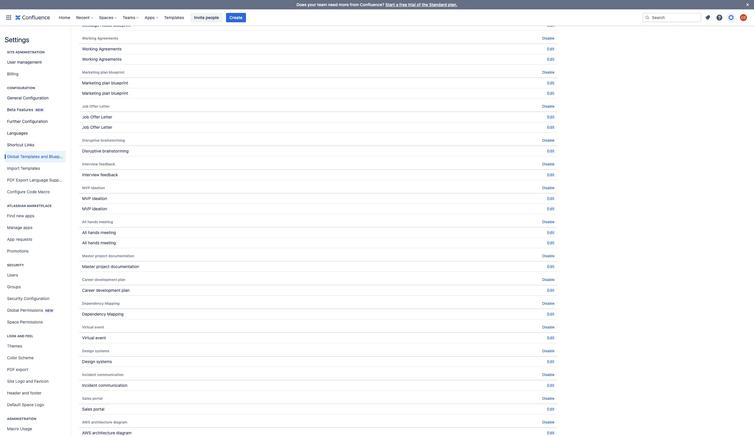 Task type: describe. For each thing, give the bounding box(es) containing it.
features
[[17, 107, 33, 112]]

invite people button
[[191, 13, 223, 22]]

3 all from the top
[[82, 240, 87, 245]]

7 edit link from the top
[[547, 114, 555, 119]]

aws architecture diagram for disable
[[82, 420, 127, 424]]

sales portal for disable
[[82, 396, 103, 401]]

import templates
[[7, 166, 40, 171]]

general
[[7, 95, 22, 100]]

1 all hands meeting from the top
[[82, 220, 113, 224]]

2 mvp ideation from the top
[[82, 196, 107, 201]]

disruptive brainstorming for disable
[[82, 138, 125, 143]]

job offer letter for 16th edit link from the bottom of the page
[[82, 114, 112, 119]]

default
[[7, 402, 21, 407]]

master for disable
[[82, 254, 94, 258]]

edit link for marketing plan blueprint
[[547, 91, 555, 96]]

import templates link
[[5, 163, 66, 174]]

hands for disable link corresponding to all hands meeting
[[88, 220, 98, 224]]

atlassian
[[7, 204, 26, 208]]

virtual for disable
[[82, 325, 94, 329]]

2 mvp from the top
[[82, 196, 91, 201]]

plan for marketing plan blueprint's edit link
[[102, 91, 110, 96]]

7 edit from the top
[[547, 114, 555, 119]]

marketing for marketing plan blueprint's edit link
[[82, 91, 101, 96]]

marketing plan blueprint for marketing plan blueprint's disable link
[[82, 70, 124, 75]]

billing
[[7, 71, 18, 76]]

disable link for working agreements
[[542, 36, 555, 40]]

further configuration link
[[5, 116, 66, 127]]

scheme
[[18, 355, 34, 360]]

space inside look and feel group
[[22, 402, 34, 407]]

your profile and preferences image
[[740, 14, 747, 21]]

edit link for mvp ideation
[[547, 206, 555, 211]]

apps
[[145, 15, 155, 20]]

documentation for disable
[[108, 254, 134, 258]]

2 all hands meeting from the top
[[82, 230, 116, 235]]

default space logo link
[[5, 399, 66, 411]]

disable for sales portal
[[542, 396, 555, 401]]

0 vertical spatial apps
[[25, 213, 34, 218]]

1 vertical spatial agreements
[[99, 46, 122, 51]]

billing link
[[5, 68, 66, 80]]

users link
[[5, 269, 66, 281]]

import
[[7, 166, 19, 171]]

site administration
[[7, 50, 45, 54]]

communication for edit
[[98, 383, 127, 388]]

security configuration link
[[5, 293, 66, 304]]

feel
[[25, 334, 33, 338]]

export
[[16, 177, 28, 182]]

groups
[[7, 284, 21, 289]]

diagram for edit
[[116, 430, 132, 435]]

general configuration link
[[5, 92, 66, 104]]

edit link for disruptive brainstorming
[[547, 148, 555, 153]]

3 working agreements from the top
[[82, 57, 122, 62]]

5 edit from the top
[[547, 80, 555, 85]]

pdf export language support
[[7, 177, 64, 182]]

disable for career development plan
[[542, 277, 555, 282]]

global permissions new
[[7, 308, 53, 313]]

templates for import templates
[[21, 166, 40, 171]]

marketplace
[[27, 204, 52, 208]]

edit for aws architecture diagram
[[547, 430, 555, 435]]

working for working agreements edit link
[[82, 57, 98, 62]]

site for site logo and favicon
[[7, 379, 14, 384]]

1 working agreements from the top
[[82, 36, 118, 40]]

security for security configuration
[[7, 296, 23, 301]]

beta
[[7, 107, 16, 112]]

disable for interview feedback
[[542, 162, 555, 166]]

11 edit from the top
[[547, 196, 555, 201]]

further configuration
[[7, 119, 48, 124]]

2 message house blueprint from the top
[[82, 23, 131, 28]]

pdf export
[[7, 367, 28, 372]]

close image
[[744, 1, 752, 8]]

security group
[[5, 257, 66, 330]]

macro inside "administration" group
[[7, 426, 19, 431]]

configuration up general
[[7, 86, 35, 90]]

usage
[[20, 426, 32, 431]]

documentation for edit
[[111, 264, 139, 269]]

management
[[17, 60, 42, 65]]

configure
[[7, 189, 26, 194]]

job offer letter for job offer letter disable link
[[82, 104, 110, 109]]

1 edit from the top
[[547, 12, 555, 17]]

2 working agreements from the top
[[82, 46, 122, 51]]

0 vertical spatial agreements
[[97, 36, 118, 40]]

languages
[[7, 131, 28, 136]]

master for edit
[[82, 264, 95, 269]]

new for features
[[36, 108, 43, 112]]

edit for all hands meeting
[[547, 240, 555, 245]]

and left favicon
[[26, 379, 33, 384]]

incident for edit
[[82, 383, 97, 388]]

settings
[[5, 35, 29, 44]]

2 house from the top
[[100, 23, 112, 28]]

2 vertical spatial ideation
[[92, 206, 107, 211]]

master project documentation for edit
[[82, 264, 139, 269]]

administration
[[15, 50, 45, 54]]

look and feel group
[[5, 328, 66, 412]]

2 all from the top
[[82, 230, 87, 235]]

shortcut
[[7, 142, 23, 147]]

edit link for dependency mapping
[[547, 312, 555, 316]]

site administration group
[[5, 44, 66, 82]]

brainstorming for disable
[[101, 138, 125, 143]]

invite people
[[194, 15, 219, 20]]

1 vertical spatial letter
[[101, 114, 112, 119]]

2 vertical spatial agreements
[[99, 57, 122, 62]]

edit link for interview feedback
[[547, 172, 555, 177]]

default space logo
[[7, 402, 44, 407]]

2 blueprint from the top
[[113, 23, 131, 28]]

edit for career development plan
[[547, 288, 555, 293]]

0 horizontal spatial logo
[[15, 379, 25, 384]]

1 blueprint from the top
[[113, 12, 131, 17]]

export
[[16, 367, 28, 372]]

user management
[[7, 60, 42, 65]]

1 all from the top
[[82, 220, 87, 224]]

language
[[29, 177, 48, 182]]

security configuration
[[7, 296, 50, 301]]

project for edit
[[96, 264, 110, 269]]

design for edit
[[82, 359, 95, 364]]

need
[[328, 2, 338, 7]]

manage apps link
[[5, 222, 66, 233]]

development for edit
[[96, 288, 121, 293]]

disable for disruptive brainstorming
[[542, 138, 555, 143]]

settings icon image
[[728, 14, 735, 21]]

edit link for sales portal
[[547, 407, 555, 412]]

teams button
[[121, 13, 141, 22]]

mapping for edit
[[107, 312, 124, 316]]

5 edit link from the top
[[547, 80, 555, 85]]

macro usage link
[[5, 423, 66, 435]]

configure code macro
[[7, 189, 50, 194]]

create
[[230, 15, 243, 20]]

1 vertical spatial apps
[[23, 225, 33, 230]]

footer
[[30, 390, 41, 395]]

disable for virtual event
[[542, 325, 555, 329]]

general configuration
[[7, 95, 49, 100]]

0 vertical spatial ideation
[[91, 186, 105, 190]]

communication for disable
[[97, 373, 124, 377]]

career development plan for edit
[[82, 288, 130, 293]]

user
[[7, 60, 16, 65]]

of
[[417, 2, 421, 7]]

edit link for working agreements
[[547, 57, 555, 62]]

templates link
[[162, 13, 186, 22]]

disable link for design systems
[[542, 349, 555, 353]]

3 job from the top
[[82, 125, 89, 130]]

disable for incident communication
[[542, 373, 555, 377]]

edit for master project documentation
[[547, 264, 555, 269]]

shortcut links
[[7, 142, 34, 147]]

configure code macro link
[[5, 186, 66, 198]]

start
[[386, 2, 395, 7]]

design systems for edit
[[82, 359, 112, 364]]

search image
[[645, 15, 650, 20]]

development for disable
[[95, 277, 117, 282]]

career for disable
[[82, 277, 94, 282]]

links
[[25, 142, 34, 147]]

header
[[7, 390, 21, 395]]

trial
[[408, 2, 416, 7]]

disable for all hands meeting
[[542, 220, 555, 224]]

more
[[339, 2, 349, 7]]

languages link
[[5, 127, 66, 139]]

disable for job offer letter
[[542, 104, 555, 109]]

portal for edit
[[93, 407, 105, 412]]

design for disable
[[82, 349, 94, 353]]

2 job from the top
[[82, 114, 89, 119]]

shortcut links link
[[5, 139, 66, 151]]

13 edit from the top
[[547, 230, 555, 235]]

create link
[[226, 13, 246, 22]]

1 vertical spatial meeting
[[101, 230, 116, 235]]

aws architecture diagram for edit
[[82, 430, 132, 435]]

spaces button
[[97, 13, 119, 22]]

banner containing home
[[0, 9, 754, 26]]

offer for job offer letter disable link
[[89, 104, 98, 109]]

architecture for edit
[[92, 430, 115, 435]]

1 job from the top
[[82, 104, 89, 109]]

macro usage
[[7, 426, 32, 431]]

13 edit link from the top
[[547, 230, 555, 235]]

aws for disable
[[82, 420, 90, 424]]

disable for marketing plan blueprint
[[542, 70, 555, 75]]

appswitcher icon image
[[5, 14, 12, 21]]

mapping for disable
[[105, 301, 120, 306]]

app
[[7, 237, 15, 242]]

administration group
[[5, 411, 66, 437]]

administration
[[7, 417, 36, 421]]

team
[[317, 2, 327, 7]]

edit link for incident communication
[[547, 383, 555, 388]]

code
[[27, 189, 37, 194]]

permissions for global
[[20, 308, 43, 313]]

disable link for aws architecture diagram
[[542, 420, 555, 424]]

support
[[49, 177, 64, 182]]

start a free trial of the standard plan. link
[[386, 2, 458, 7]]

blueprint for marketing plan blueprint's disable link
[[109, 70, 124, 75]]

and left footer
[[22, 390, 29, 395]]

find new apps link
[[5, 210, 66, 222]]

0 vertical spatial meeting
[[99, 220, 113, 224]]

does your team need more from confluence? start a free trial of the standard plan.
[[297, 2, 458, 7]]

app requests link
[[5, 233, 66, 245]]

look
[[7, 334, 16, 338]]

edit link for aws architecture diagram
[[547, 430, 555, 435]]

interview for edit
[[82, 172, 99, 177]]

beta features new
[[7, 107, 43, 112]]

header and footer link
[[5, 387, 66, 399]]

1 mvp ideation from the top
[[82, 186, 105, 190]]

find new apps
[[7, 213, 34, 218]]

recent
[[76, 15, 90, 20]]

site logo and favicon
[[7, 379, 49, 384]]

1 mvp from the top
[[82, 186, 90, 190]]

space inside "link"
[[7, 319, 19, 324]]

3 all hands meeting from the top
[[82, 240, 116, 245]]

2 message from the top
[[82, 23, 99, 28]]

teams
[[123, 15, 135, 20]]



Task type: locate. For each thing, give the bounding box(es) containing it.
ideation
[[91, 186, 105, 190], [92, 196, 107, 201], [92, 206, 107, 211]]

disable link for mvp ideation
[[542, 186, 555, 190]]

sales
[[82, 396, 91, 401], [82, 407, 92, 412]]

edit link for design systems
[[547, 359, 555, 364]]

1 virtual event from the top
[[82, 325, 104, 329]]

20 edit link from the top
[[547, 383, 555, 388]]

further
[[7, 119, 21, 124]]

security up users
[[7, 263, 24, 267]]

1 vertical spatial all
[[82, 230, 87, 235]]

pdf export link
[[5, 364, 66, 375]]

1 vertical spatial message
[[82, 23, 99, 28]]

site inside group
[[7, 50, 14, 54]]

new
[[16, 213, 24, 218]]

disruptive brainstorming for edit
[[82, 148, 129, 153]]

permissions down global permissions new on the left bottom of the page
[[20, 319, 43, 324]]

feedback
[[99, 162, 115, 166], [100, 172, 118, 177]]

portal for disable
[[92, 396, 103, 401]]

disable link for marketing plan blueprint
[[542, 70, 555, 75]]

templates inside global templates and blueprints link
[[20, 154, 40, 159]]

edit for marketing plan blueprint
[[547, 91, 555, 96]]

design systems for disable
[[82, 349, 109, 353]]

from
[[350, 2, 359, 7]]

global up import
[[7, 154, 19, 159]]

configuration for further
[[22, 119, 48, 124]]

hands for 10th edit link from the bottom
[[88, 230, 99, 235]]

15 edit link from the top
[[547, 264, 555, 269]]

logo down export
[[15, 379, 25, 384]]

1 vertical spatial message house blueprint
[[82, 23, 131, 28]]

logo
[[15, 379, 25, 384], [35, 402, 44, 407]]

2 vertical spatial templates
[[21, 166, 40, 171]]

blueprint for marketing plan blueprint's edit link
[[111, 91, 128, 96]]

0 vertical spatial mapping
[[105, 301, 120, 306]]

notification icon image
[[705, 14, 712, 21]]

Search field
[[643, 13, 702, 22]]

0 vertical spatial brainstorming
[[101, 138, 125, 143]]

configuration down groups link
[[24, 296, 50, 301]]

1 design systems from the top
[[82, 349, 109, 353]]

2 vertical spatial marketing plan blueprint
[[82, 91, 128, 96]]

1 vertical spatial disruptive
[[82, 148, 101, 153]]

19 edit from the top
[[547, 359, 555, 364]]

templates for global templates and blueprints
[[20, 154, 40, 159]]

incident communication for disable
[[82, 373, 124, 377]]

promotions link
[[5, 245, 66, 257]]

templates down links
[[20, 154, 40, 159]]

1 vertical spatial career
[[82, 288, 95, 293]]

interview for disable
[[82, 162, 98, 166]]

2 interview feedback from the top
[[82, 172, 118, 177]]

virtual for edit
[[82, 335, 94, 340]]

1 security from the top
[[7, 263, 24, 267]]

edit link for message house blueprint
[[547, 23, 555, 28]]

edit link for career development plan
[[547, 288, 555, 293]]

2 interview from the top
[[82, 172, 99, 177]]

confluence image
[[15, 14, 50, 21], [15, 14, 50, 21]]

21 edit from the top
[[547, 407, 555, 412]]

2 career development plan from the top
[[82, 288, 130, 293]]

14 edit link from the top
[[547, 240, 555, 245]]

2 site from the top
[[7, 379, 14, 384]]

disruptive
[[82, 138, 100, 143], [82, 148, 101, 153]]

1 vertical spatial sales portal
[[82, 407, 105, 412]]

disable link for disruptive brainstorming
[[542, 138, 555, 143]]

aws for edit
[[82, 430, 91, 435]]

free
[[400, 2, 407, 7]]

space up look
[[7, 319, 19, 324]]

1 edit link from the top
[[547, 12, 555, 17]]

configuration group
[[5, 80, 68, 199]]

permissions for space
[[20, 319, 43, 324]]

2 master from the top
[[82, 264, 95, 269]]

11 edit link from the top
[[547, 196, 555, 201]]

new for permissions
[[45, 308, 53, 312]]

dependency for disable
[[82, 301, 104, 306]]

design
[[82, 349, 94, 353], [82, 359, 95, 364]]

and
[[41, 154, 48, 159], [17, 334, 25, 338], [26, 379, 33, 384], [22, 390, 29, 395]]

space down header and footer
[[22, 402, 34, 407]]

1 incident from the top
[[82, 373, 96, 377]]

disruptive brainstorming
[[82, 138, 125, 143], [82, 148, 129, 153]]

1 pdf from the top
[[7, 177, 15, 182]]

0 vertical spatial all hands meeting
[[82, 220, 113, 224]]

edit link for master project documentation
[[547, 264, 555, 269]]

configuration up the languages link
[[22, 119, 48, 124]]

0 horizontal spatial space
[[7, 319, 19, 324]]

1 vertical spatial marketing plan blueprint
[[82, 80, 128, 85]]

working agreements
[[82, 36, 118, 40], [82, 46, 122, 51], [82, 57, 122, 62]]

new down security configuration link
[[45, 308, 53, 312]]

pdf left "export"
[[7, 177, 15, 182]]

macro left usage
[[7, 426, 19, 431]]

1 vertical spatial mvp ideation
[[82, 196, 107, 201]]

1 vertical spatial mvp
[[82, 196, 91, 201]]

13 disable link from the top
[[542, 373, 555, 377]]

0 vertical spatial virtual event
[[82, 325, 104, 329]]

0 vertical spatial offer
[[89, 104, 98, 109]]

themes
[[7, 343, 22, 348]]

promotions
[[7, 248, 29, 253]]

0 vertical spatial incident
[[82, 373, 96, 377]]

3 edit from the top
[[547, 46, 555, 51]]

22 edit from the top
[[547, 430, 555, 435]]

3 disable from the top
[[542, 104, 555, 109]]

groups link
[[5, 281, 66, 293]]

2 vertical spatial meeting
[[101, 240, 116, 245]]

2 job offer letter from the top
[[82, 114, 112, 119]]

offer for edit link related to job offer letter
[[90, 125, 100, 130]]

recent button
[[74, 13, 96, 22]]

templates inside import templates link
[[21, 166, 40, 171]]

2 incident communication from the top
[[82, 383, 127, 388]]

header and footer
[[7, 390, 41, 395]]

atlassian marketplace group
[[5, 198, 66, 259]]

disable for aws architecture diagram
[[542, 420, 555, 424]]

1 vertical spatial portal
[[93, 407, 105, 412]]

career development plan
[[82, 277, 125, 282], [82, 288, 130, 293]]

a
[[396, 2, 398, 7]]

0 vertical spatial space
[[7, 319, 19, 324]]

2 vertical spatial job offer letter
[[82, 125, 112, 130]]

1 message house blueprint from the top
[[82, 12, 131, 17]]

pdf left export
[[7, 367, 15, 372]]

pdf inside configuration group
[[7, 177, 15, 182]]

house right recent popup button
[[100, 12, 112, 17]]

0 vertical spatial design
[[82, 349, 94, 353]]

space permissions
[[7, 319, 43, 324]]

marketing plan blueprint for marketing plan blueprint's edit link
[[82, 91, 128, 96]]

1 vertical spatial aws
[[82, 430, 91, 435]]

color
[[7, 355, 17, 360]]

12 disable from the top
[[542, 349, 555, 353]]

and inside configuration group
[[41, 154, 48, 159]]

dependency for edit
[[82, 312, 106, 316]]

1 vertical spatial permissions
[[20, 319, 43, 324]]

edit for design systems
[[547, 359, 555, 364]]

1 master from the top
[[82, 254, 94, 258]]

macro right code
[[38, 189, 50, 194]]

interview feedback
[[82, 162, 115, 166], [82, 172, 118, 177]]

manage apps
[[7, 225, 33, 230]]

10 edit link from the top
[[547, 172, 555, 177]]

8 disable link from the top
[[542, 254, 555, 258]]

marketing plan blueprint
[[82, 70, 124, 75], [82, 80, 128, 85], [82, 91, 128, 96]]

security for security
[[7, 263, 24, 267]]

help icon image
[[716, 14, 723, 21]]

17 edit from the top
[[547, 312, 555, 316]]

blueprint down "teams"
[[113, 23, 131, 28]]

1 vertical spatial communication
[[98, 383, 127, 388]]

1 vertical spatial hands
[[88, 230, 99, 235]]

job
[[82, 104, 89, 109], [82, 114, 89, 119], [82, 125, 89, 130]]

event for disable
[[95, 325, 104, 329]]

1 career development plan from the top
[[82, 277, 125, 282]]

1 global from the top
[[7, 154, 19, 159]]

1 master project documentation from the top
[[82, 254, 134, 258]]

1 vertical spatial documentation
[[111, 264, 139, 269]]

12 disable link from the top
[[542, 349, 555, 353]]

2 vertical spatial marketing
[[82, 91, 101, 96]]

1 vertical spatial disruptive brainstorming
[[82, 148, 129, 153]]

configuration inside security group
[[24, 296, 50, 301]]

1 vertical spatial virtual
[[82, 335, 94, 340]]

6 edit from the top
[[547, 91, 555, 96]]

0 vertical spatial marketing plan blueprint
[[82, 70, 124, 75]]

0 vertical spatial feedback
[[99, 162, 115, 166]]

and left blueprints
[[41, 154, 48, 159]]

1 vertical spatial event
[[96, 335, 106, 340]]

0 vertical spatial development
[[95, 277, 117, 282]]

disable for dependency mapping
[[542, 301, 555, 306]]

1 vertical spatial dependency mapping
[[82, 312, 124, 316]]

1 vertical spatial job offer letter
[[82, 114, 112, 119]]

permissions inside "link"
[[20, 319, 43, 324]]

1 vertical spatial architecture
[[92, 430, 115, 435]]

2 disruptive brainstorming from the top
[[82, 148, 129, 153]]

sales portal for edit
[[82, 407, 105, 412]]

1 sales portal from the top
[[82, 396, 103, 401]]

2 security from the top
[[7, 296, 23, 301]]

disruptive for edit
[[82, 148, 101, 153]]

2 design systems from the top
[[82, 359, 112, 364]]

0 horizontal spatial new
[[36, 108, 43, 112]]

14 edit from the top
[[547, 240, 555, 245]]

0 vertical spatial mvp
[[82, 186, 90, 190]]

edit
[[547, 12, 555, 17], [547, 23, 555, 28], [547, 46, 555, 51], [547, 57, 555, 62], [547, 80, 555, 85], [547, 91, 555, 96], [547, 114, 555, 119], [547, 125, 555, 130], [547, 148, 555, 153], [547, 172, 555, 177], [547, 196, 555, 201], [547, 206, 555, 211], [547, 230, 555, 235], [547, 240, 555, 245], [547, 264, 555, 269], [547, 288, 555, 293], [547, 312, 555, 316], [547, 335, 555, 340], [547, 359, 555, 364], [547, 383, 555, 388], [547, 407, 555, 412], [547, 430, 555, 435]]

project
[[95, 254, 107, 258], [96, 264, 110, 269]]

1 career from the top
[[82, 277, 94, 282]]

2 vertical spatial working agreements
[[82, 57, 122, 62]]

color scheme
[[7, 355, 34, 360]]

2 vertical spatial working
[[82, 57, 98, 62]]

0 vertical spatial master
[[82, 254, 94, 258]]

2 disruptive from the top
[[82, 148, 101, 153]]

3 mvp ideation from the top
[[82, 206, 107, 211]]

edit for working agreements
[[547, 57, 555, 62]]

interview feedback for disable
[[82, 162, 115, 166]]

0 vertical spatial all
[[82, 220, 87, 224]]

0 vertical spatial career development plan
[[82, 277, 125, 282]]

macro
[[38, 189, 50, 194], [7, 426, 19, 431]]

0 vertical spatial aws architecture diagram
[[82, 420, 127, 424]]

job offer letter for edit link related to job offer letter
[[82, 125, 112, 130]]

requests
[[16, 237, 32, 242]]

apps up requests
[[23, 225, 33, 230]]

2 aws from the top
[[82, 430, 91, 435]]

2 global from the top
[[7, 308, 19, 313]]

1 vertical spatial macro
[[7, 426, 19, 431]]

pdf
[[7, 177, 15, 182], [7, 367, 15, 372]]

color scheme link
[[5, 352, 66, 364]]

templates right apps popup button
[[164, 15, 184, 20]]

1 interview feedback from the top
[[82, 162, 115, 166]]

plan for 18th edit link from the bottom
[[102, 80, 110, 85]]

1 vertical spatial brainstorming
[[102, 148, 129, 153]]

18 edit link from the top
[[547, 335, 555, 340]]

site up header
[[7, 379, 14, 384]]

0 vertical spatial hands
[[88, 220, 98, 224]]

invite
[[194, 15, 205, 20]]

1 job offer letter from the top
[[82, 104, 110, 109]]

1 vertical spatial working agreements
[[82, 46, 122, 51]]

home link
[[57, 13, 72, 22]]

0 vertical spatial career
[[82, 277, 94, 282]]

configuration for general
[[23, 95, 49, 100]]

2 virtual from the top
[[82, 335, 94, 340]]

9 edit from the top
[[547, 148, 555, 153]]

15 disable link from the top
[[542, 420, 555, 424]]

1 aws from the top
[[82, 420, 90, 424]]

disable link for incident communication
[[542, 373, 555, 377]]

site logo and favicon link
[[5, 375, 66, 387]]

1 vertical spatial project
[[96, 264, 110, 269]]

1 vertical spatial logo
[[35, 402, 44, 407]]

1 horizontal spatial macro
[[38, 189, 50, 194]]

templates
[[164, 15, 184, 20], [20, 154, 40, 159], [21, 166, 40, 171]]

dependency mapping for disable
[[82, 301, 120, 306]]

9 edit link from the top
[[547, 148, 555, 153]]

0 vertical spatial interview
[[82, 162, 98, 166]]

0 vertical spatial macro
[[38, 189, 50, 194]]

plan for marketing plan blueprint's disable link
[[100, 70, 108, 75]]

0 vertical spatial logo
[[15, 379, 25, 384]]

app requests
[[7, 237, 32, 242]]

1 marketing from the top
[[82, 70, 100, 75]]

7 disable link from the top
[[542, 220, 555, 224]]

career development plan for disable
[[82, 277, 125, 282]]

20 edit from the top
[[547, 383, 555, 388]]

16 edit link from the top
[[547, 288, 555, 293]]

macro inside configuration group
[[38, 189, 50, 194]]

0 vertical spatial disruptive
[[82, 138, 100, 143]]

offer for 16th edit link from the bottom of the page
[[90, 114, 100, 119]]

edit for interview feedback
[[547, 172, 555, 177]]

1 vertical spatial working
[[82, 46, 98, 51]]

permissions down security configuration link
[[20, 308, 43, 313]]

banner
[[0, 9, 754, 26]]

blueprint for 18th edit link from the bottom
[[111, 80, 128, 85]]

dependency mapping for edit
[[82, 312, 124, 316]]

6 disable from the top
[[542, 186, 555, 190]]

global templates and blueprints
[[7, 154, 68, 159]]

pdf inside look and feel group
[[7, 367, 15, 372]]

edit for virtual event
[[547, 335, 555, 340]]

apps right new
[[25, 213, 34, 218]]

house down spaces in the top of the page
[[100, 23, 112, 28]]

0 vertical spatial aws
[[82, 420, 90, 424]]

1 working from the top
[[82, 36, 96, 40]]

0 vertical spatial portal
[[92, 396, 103, 401]]

1 vertical spatial feedback
[[100, 172, 118, 177]]

9 disable from the top
[[542, 277, 555, 282]]

0 vertical spatial sales portal
[[82, 396, 103, 401]]

2 dependency mapping from the top
[[82, 312, 124, 316]]

atlassian marketplace
[[7, 204, 52, 208]]

documentation
[[108, 254, 134, 258], [111, 264, 139, 269]]

systems
[[95, 349, 109, 353], [96, 359, 112, 364]]

global inside security group
[[7, 308, 19, 313]]

apps button
[[143, 13, 161, 22]]

configuration for security
[[24, 296, 50, 301]]

2 vertical spatial mvp ideation
[[82, 206, 107, 211]]

2 virtual event from the top
[[82, 335, 106, 340]]

logo down footer
[[35, 402, 44, 407]]

edit for job offer letter
[[547, 125, 555, 130]]

1 site from the top
[[7, 50, 14, 54]]

new
[[36, 108, 43, 112], [45, 308, 53, 312]]

7 disable from the top
[[542, 220, 555, 224]]

working
[[82, 36, 96, 40], [82, 46, 98, 51], [82, 57, 98, 62]]

2 career from the top
[[82, 288, 95, 293]]

templates up the pdf export language support link
[[21, 166, 40, 171]]

3 mvp from the top
[[82, 206, 91, 211]]

0 vertical spatial marketing
[[82, 70, 100, 75]]

interview feedback for edit
[[82, 172, 118, 177]]

1 vertical spatial ideation
[[92, 196, 107, 201]]

0 vertical spatial master project documentation
[[82, 254, 134, 258]]

edit link for all hands meeting
[[547, 240, 555, 245]]

aws architecture diagram
[[82, 420, 127, 424], [82, 430, 132, 435]]

blueprint right spaces in the top of the page
[[113, 12, 131, 17]]

0 vertical spatial message
[[82, 12, 99, 17]]

hands for edit link related to all hands meeting
[[88, 240, 99, 245]]

edit for dependency mapping
[[547, 312, 555, 316]]

1 vertical spatial systems
[[96, 359, 112, 364]]

0 vertical spatial templates
[[164, 15, 184, 20]]

security down groups
[[7, 296, 23, 301]]

1 vertical spatial interview
[[82, 172, 99, 177]]

meeting
[[99, 220, 113, 224], [101, 230, 116, 235], [101, 240, 116, 245]]

0 vertical spatial letter
[[99, 104, 110, 109]]

5 disable from the top
[[542, 162, 555, 166]]

14 disable from the top
[[542, 396, 555, 401]]

new inside global permissions new
[[45, 308, 53, 312]]

8 edit link from the top
[[547, 125, 555, 130]]

site inside look and feel group
[[7, 379, 14, 384]]

message down recent popup button
[[82, 23, 99, 28]]

global up space permissions
[[7, 308, 19, 313]]

virtual event for edit
[[82, 335, 106, 340]]

sales for disable
[[82, 396, 91, 401]]

spaces
[[99, 15, 113, 20]]

1 house from the top
[[100, 12, 112, 17]]

0 vertical spatial site
[[7, 50, 14, 54]]

2 vertical spatial letter
[[101, 125, 112, 130]]

disable
[[542, 36, 555, 40], [542, 70, 555, 75], [542, 104, 555, 109], [542, 138, 555, 143], [542, 162, 555, 166], [542, 186, 555, 190], [542, 220, 555, 224], [542, 254, 555, 258], [542, 277, 555, 282], [542, 301, 555, 306], [542, 325, 555, 329], [542, 349, 555, 353], [542, 373, 555, 377], [542, 396, 555, 401], [542, 420, 555, 424]]

0 vertical spatial new
[[36, 108, 43, 112]]

agreements
[[97, 36, 118, 40], [99, 46, 122, 51], [99, 57, 122, 62]]

2 vertical spatial offer
[[90, 125, 100, 130]]

19 edit link from the top
[[547, 359, 555, 364]]

1 vertical spatial site
[[7, 379, 14, 384]]

1 vertical spatial development
[[96, 288, 121, 293]]

4 disable from the top
[[542, 138, 555, 143]]

1 vertical spatial diagram
[[116, 430, 132, 435]]

disable link for career development plan
[[542, 277, 555, 282]]

0 vertical spatial dependency mapping
[[82, 301, 120, 306]]

3 marketing plan blueprint from the top
[[82, 91, 128, 96]]

0 vertical spatial architecture
[[91, 420, 112, 424]]

configuration up beta features new at the left top of page
[[23, 95, 49, 100]]

1 message from the top
[[82, 12, 99, 17]]

incident
[[82, 373, 96, 377], [82, 383, 97, 388]]

1 vertical spatial master project documentation
[[82, 264, 139, 269]]

confluence?
[[360, 2, 384, 7]]

people
[[206, 15, 219, 20]]

global
[[7, 154, 19, 159], [7, 308, 19, 313]]

2 sales portal from the top
[[82, 407, 105, 412]]

disable link for virtual event
[[542, 325, 555, 329]]

3 disable link from the top
[[542, 104, 555, 109]]

2 sales from the top
[[82, 407, 92, 412]]

career for edit
[[82, 288, 95, 293]]

message right home
[[82, 12, 99, 17]]

1 sales from the top
[[82, 396, 91, 401]]

edit link for job offer letter
[[547, 125, 555, 130]]

global element
[[4, 9, 642, 26]]

letter
[[99, 104, 110, 109], [101, 114, 112, 119], [101, 125, 112, 130]]

templates inside 'templates' link
[[164, 15, 184, 20]]

marketing plan blueprint for 18th edit link from the bottom
[[82, 80, 128, 85]]

architecture for disable
[[91, 420, 112, 424]]

12 edit from the top
[[547, 206, 555, 211]]

marketing for marketing plan blueprint's disable link
[[82, 70, 100, 75]]

dependency mapping
[[82, 301, 120, 306], [82, 312, 124, 316]]

incident for disable
[[82, 373, 96, 377]]

edit for sales portal
[[547, 407, 555, 412]]

blueprint
[[113, 12, 131, 17], [113, 23, 131, 28]]

new down general configuration link on the top left
[[36, 108, 43, 112]]

1 vertical spatial all hands meeting
[[82, 230, 116, 235]]

edit link for virtual event
[[547, 335, 555, 340]]

2 vertical spatial mvp
[[82, 206, 91, 211]]

brainstorming for edit
[[102, 148, 129, 153]]

themes link
[[5, 340, 66, 352]]

0 vertical spatial systems
[[95, 349, 109, 353]]

4 disable link from the top
[[542, 138, 555, 143]]

standard
[[429, 2, 447, 7]]

1 aws architecture diagram from the top
[[82, 420, 127, 424]]

working for 20th edit link from the bottom
[[82, 46, 98, 51]]

3 marketing from the top
[[82, 91, 101, 96]]

disable for design systems
[[542, 349, 555, 353]]

disable for mvp ideation
[[542, 186, 555, 190]]

1 vertical spatial aws architecture diagram
[[82, 430, 132, 435]]

architecture
[[91, 420, 112, 424], [92, 430, 115, 435]]

edit for incident communication
[[547, 383, 555, 388]]

blueprints
[[49, 154, 68, 159]]

new inside beta features new
[[36, 108, 43, 112]]

home
[[59, 15, 70, 20]]

21 edit link from the top
[[547, 407, 555, 412]]

3 edit link from the top
[[547, 46, 555, 51]]

0 vertical spatial job
[[82, 104, 89, 109]]

aws
[[82, 420, 90, 424], [82, 430, 91, 435]]

incident communication
[[82, 373, 124, 377], [82, 383, 127, 388]]

find
[[7, 213, 15, 218]]

favicon
[[34, 379, 49, 384]]

security
[[7, 263, 24, 267], [7, 296, 23, 301]]

1 vertical spatial design
[[82, 359, 95, 364]]

working for disable link for working agreements
[[82, 36, 96, 40]]

10 disable link from the top
[[542, 301, 555, 306]]

1 vertical spatial blueprint
[[113, 23, 131, 28]]

offer
[[89, 104, 98, 109], [90, 114, 100, 119], [90, 125, 100, 130]]

collapse sidebar image
[[64, 29, 77, 40]]

pdf for pdf export
[[7, 367, 15, 372]]

project for disable
[[95, 254, 107, 258]]

disable link for dependency mapping
[[542, 301, 555, 306]]

14 disable link from the top
[[542, 396, 555, 401]]

users
[[7, 273, 18, 277]]

global inside configuration group
[[7, 154, 19, 159]]

1 horizontal spatial logo
[[35, 402, 44, 407]]

8 edit from the top
[[547, 125, 555, 130]]

event
[[95, 325, 104, 329], [96, 335, 106, 340]]

1 vertical spatial blueprint
[[111, 80, 128, 85]]

master project documentation for disable
[[82, 254, 134, 258]]

site up user
[[7, 50, 14, 54]]

15 disable from the top
[[542, 420, 555, 424]]

does
[[297, 2, 307, 7]]

10 disable from the top
[[542, 301, 555, 306]]

2 disable link from the top
[[542, 70, 555, 75]]

1 vertical spatial virtual event
[[82, 335, 106, 340]]

development
[[95, 277, 117, 282], [96, 288, 121, 293]]

1 vertical spatial pdf
[[7, 367, 15, 372]]

and left 'feel'
[[17, 334, 25, 338]]

disable link for job offer letter
[[542, 104, 555, 109]]

2 vertical spatial blueprint
[[111, 91, 128, 96]]

1 vertical spatial sales
[[82, 407, 92, 412]]



Task type: vqa. For each thing, say whether or not it's contained in the screenshot.


